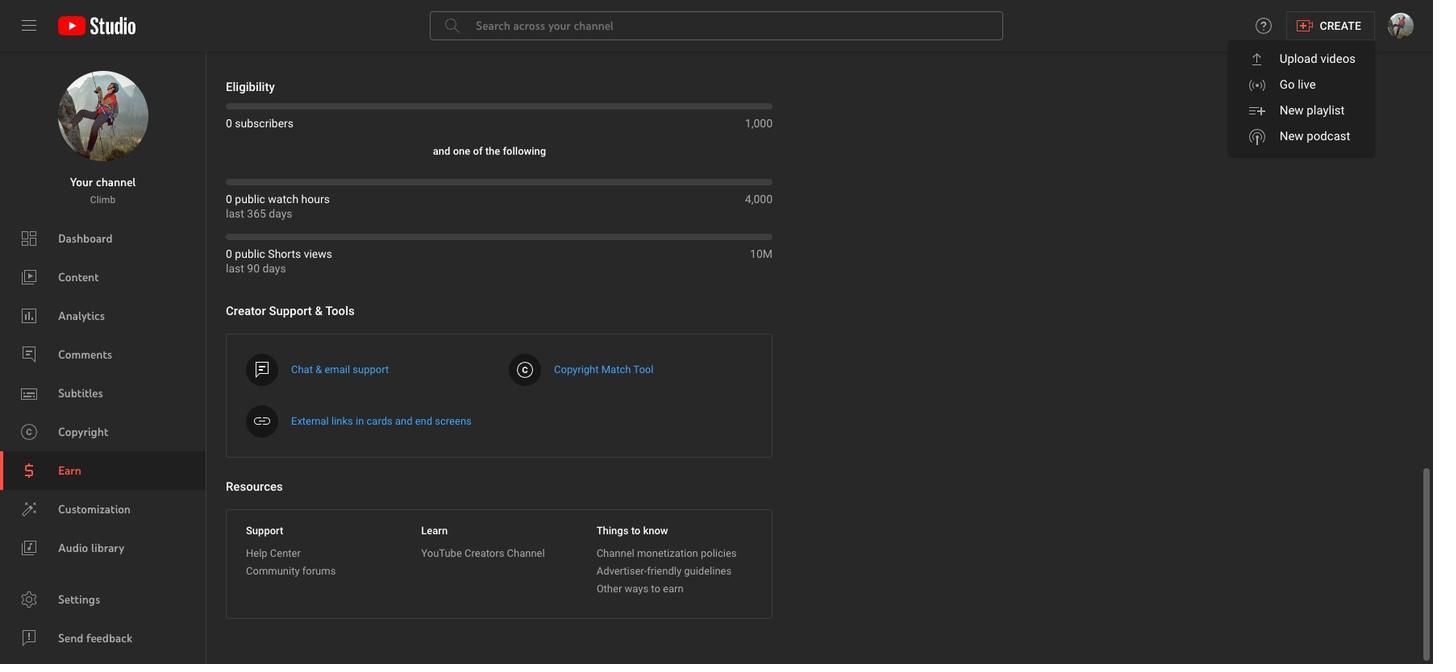 Task type: describe. For each thing, give the bounding box(es) containing it.
advertiser-friendly guidelines link
[[596, 564, 732, 580]]

public for 90
[[235, 248, 265, 260]]

customization
[[58, 502, 131, 517]]

subscribers
[[235, 117, 294, 130]]

views
[[304, 248, 332, 260]]

creator
[[226, 304, 266, 319]]

support
[[353, 364, 389, 376]]

earn button
[[0, 452, 206, 490]]

new podcast
[[1280, 129, 1350, 144]]

go live link
[[1228, 73, 1375, 98]]

comments button
[[0, 335, 206, 374]]

monetization
[[637, 548, 698, 560]]

send feedback
[[58, 631, 132, 646]]

hours
[[301, 193, 330, 206]]

chat
[[291, 364, 313, 376]]

Search across your channel field
[[430, 11, 1003, 40]]

comments
[[58, 348, 112, 362]]

following
[[503, 145, 546, 157]]

go live
[[1280, 77, 1316, 92]]

create button
[[1287, 11, 1375, 40]]

new for new playlist
[[1280, 103, 1304, 118]]

chat & email support
[[291, 364, 389, 376]]

help center community forums
[[246, 548, 336, 577]]

the
[[485, 145, 500, 157]]

1 progress bar from the top
[[226, 103, 773, 110]]

one
[[453, 145, 470, 157]]

send
[[58, 631, 83, 646]]

0 for 0 public watch hours last 365 days
[[226, 193, 232, 206]]

eligibility
[[226, 80, 275, 94]]

4,000
[[745, 193, 773, 206]]

tool
[[633, 364, 654, 376]]

90
[[247, 262, 260, 275]]

dialog containing upload videos
[[1228, 40, 1375, 156]]

your
[[70, 175, 93, 190]]

account image
[[1388, 13, 1414, 39]]

guidelines
[[684, 565, 732, 577]]

and one of the following
[[433, 145, 546, 157]]

0 vertical spatial support
[[269, 304, 312, 319]]

0 for 0 subscribers
[[226, 117, 232, 130]]

public for 365
[[235, 193, 265, 206]]

climb image
[[58, 71, 148, 161]]

content button
[[0, 258, 206, 297]]

1 horizontal spatial and
[[433, 145, 450, 157]]

help
[[246, 548, 267, 560]]

external links in cards and end screens link
[[291, 406, 472, 438]]

audio
[[58, 541, 88, 556]]

progress bar for views
[[226, 234, 773, 240]]

content link
[[0, 258, 206, 297]]

dashboard button
[[0, 219, 206, 258]]

days for shorts
[[262, 262, 286, 275]]

playlist
[[1307, 103, 1345, 118]]

audio library link
[[0, 529, 206, 568]]

creators
[[465, 548, 504, 560]]

copyright match tool link
[[554, 354, 654, 386]]

match
[[601, 364, 631, 376]]

earn
[[58, 464, 81, 478]]

channel
[[96, 175, 136, 190]]

things to know
[[596, 525, 668, 537]]

copyright for copyright
[[58, 425, 108, 439]]

ways
[[625, 583, 648, 595]]

policies
[[701, 548, 737, 560]]

center
[[270, 548, 301, 560]]

subtitles button
[[0, 374, 206, 413]]

0 vertical spatial &
[[315, 304, 323, 319]]

subtitles
[[58, 386, 103, 401]]

shorts
[[268, 248, 301, 260]]

forums
[[302, 565, 336, 577]]

your channel climb
[[70, 175, 136, 206]]

friendly
[[647, 565, 681, 577]]

library
[[91, 541, 124, 556]]

community
[[246, 565, 300, 577]]

menu containing upload videos
[[1228, 40, 1375, 156]]

videos
[[1320, 52, 1356, 66]]

help center link
[[246, 546, 301, 562]]

channel inside youtube creators channel link
[[507, 548, 545, 560]]



Task type: locate. For each thing, give the bounding box(es) containing it.
new
[[1280, 103, 1304, 118], [1280, 129, 1304, 144]]

1 vertical spatial new
[[1280, 129, 1304, 144]]

& left tools
[[315, 304, 323, 319]]

to left earn
[[651, 583, 660, 595]]

1 channel from the left
[[507, 548, 545, 560]]

0 horizontal spatial copyright
[[58, 425, 108, 439]]

2 last from the top
[[226, 262, 244, 275]]

last left 90 at the left top of page
[[226, 262, 244, 275]]

channel monetization policies link
[[596, 546, 737, 562]]

1 vertical spatial copyright
[[58, 425, 108, 439]]

last inside 0 public shorts views last 90 days
[[226, 262, 244, 275]]

0 vertical spatial last
[[226, 207, 244, 220]]

climb
[[90, 194, 116, 206]]

analytics
[[58, 309, 105, 323]]

0 horizontal spatial channel
[[507, 548, 545, 560]]

dashboard link
[[0, 219, 206, 258]]

dashboard
[[58, 231, 113, 246]]

0 vertical spatial to
[[631, 525, 640, 537]]

community forums link
[[246, 564, 336, 580]]

copyright link
[[0, 413, 206, 452]]

comments link
[[0, 335, 206, 374]]

0 subscribers
[[226, 117, 294, 130]]

content
[[58, 270, 99, 285]]

2 public from the top
[[235, 248, 265, 260]]

copyright inside button
[[58, 425, 108, 439]]

1 vertical spatial days
[[262, 262, 286, 275]]

1 vertical spatial 0
[[226, 193, 232, 206]]

screens
[[435, 415, 472, 427]]

new down new playlist
[[1280, 129, 1304, 144]]

new down go on the top right of the page
[[1280, 103, 1304, 118]]

last
[[226, 207, 244, 220], [226, 262, 244, 275]]

0 vertical spatial and
[[433, 145, 450, 157]]

create
[[1320, 19, 1361, 32]]

analytics button
[[0, 297, 206, 335]]

external links in cards and end screens
[[291, 415, 472, 427]]

copyright button
[[0, 413, 206, 452]]

and left the one
[[433, 145, 450, 157]]

1 public from the top
[[235, 193, 265, 206]]

upload
[[1280, 52, 1317, 66]]

cards
[[367, 415, 392, 427]]

2 vertical spatial progress bar
[[226, 234, 773, 240]]

progress bar
[[226, 103, 773, 110], [226, 179, 773, 185], [226, 234, 773, 240]]

customization link
[[0, 490, 206, 529]]

days inside 0 public shorts views last 90 days
[[262, 262, 286, 275]]

2 progress bar from the top
[[226, 179, 773, 185]]

upload videos
[[1280, 52, 1356, 66]]

0 vertical spatial new
[[1280, 103, 1304, 118]]

support right "creator" at the left top
[[269, 304, 312, 319]]

dialog
[[1228, 40, 1375, 156]]

earn
[[663, 583, 684, 595]]

1 horizontal spatial to
[[651, 583, 660, 595]]

1 horizontal spatial copyright
[[554, 364, 599, 376]]

0 vertical spatial days
[[269, 207, 292, 220]]

0 left 'watch'
[[226, 193, 232, 206]]

youtube
[[421, 548, 462, 560]]

0 vertical spatial progress bar
[[226, 103, 773, 110]]

end
[[415, 415, 432, 427]]

days down shorts
[[262, 262, 286, 275]]

0 vertical spatial copyright
[[554, 364, 599, 376]]

last for 0 public watch hours last 365 days
[[226, 207, 244, 220]]

chat & email support link
[[291, 354, 389, 386]]

3 progress bar from the top
[[226, 234, 773, 240]]

send feedback button
[[0, 619, 206, 658]]

public up 365
[[235, 193, 265, 206]]

new for new podcast
[[1280, 129, 1304, 144]]

channel up advertiser-
[[596, 548, 634, 560]]

creator support & tools
[[226, 304, 355, 319]]

1 vertical spatial public
[[235, 248, 265, 260]]

3 0 from the top
[[226, 248, 232, 260]]

audio library button
[[0, 529, 206, 568]]

and
[[433, 145, 450, 157], [395, 415, 412, 427]]

& right chat
[[315, 364, 322, 376]]

days down 'watch'
[[269, 207, 292, 220]]

2 0 from the top
[[226, 193, 232, 206]]

days for watch
[[269, 207, 292, 220]]

public
[[235, 193, 265, 206], [235, 248, 265, 260]]

youtube creators channel
[[421, 548, 545, 560]]

settings button
[[0, 581, 206, 619]]

to inside channel monetization policies advertiser-friendly guidelines other ways to earn
[[651, 583, 660, 595]]

0 left shorts
[[226, 248, 232, 260]]

progress bar for hours
[[226, 179, 773, 185]]

0 for 0 public shorts views last 90 days
[[226, 248, 232, 260]]

0 left subscribers
[[226, 117, 232, 130]]

support up help
[[246, 525, 283, 537]]

to left know
[[631, 525, 640, 537]]

0 vertical spatial 0
[[226, 117, 232, 130]]

watch
[[268, 193, 298, 206]]

menu
[[1228, 40, 1375, 156]]

1 vertical spatial to
[[651, 583, 660, 595]]

support
[[269, 304, 312, 319], [246, 525, 283, 537]]

0 public watch hours last 365 days
[[226, 193, 330, 220]]

other ways to earn link
[[596, 581, 684, 598]]

channel right creators
[[507, 548, 545, 560]]

last for 0 public shorts views last 90 days
[[226, 262, 244, 275]]

settings
[[58, 593, 100, 607]]

0 vertical spatial public
[[235, 193, 265, 206]]

in
[[356, 415, 364, 427]]

0 horizontal spatial and
[[395, 415, 412, 427]]

copyright left match
[[554, 364, 599, 376]]

2 channel from the left
[[596, 548, 634, 560]]

365
[[247, 207, 266, 220]]

know
[[643, 525, 668, 537]]

learn
[[421, 525, 448, 537]]

feedback
[[86, 631, 132, 646]]

1 vertical spatial and
[[395, 415, 412, 427]]

0 inside 0 public watch hours last 365 days
[[226, 193, 232, 206]]

days inside 0 public watch hours last 365 days
[[269, 207, 292, 220]]

resources
[[226, 480, 283, 494]]

public inside 0 public watch hours last 365 days
[[235, 193, 265, 206]]

1 0 from the top
[[226, 117, 232, 130]]

email
[[325, 364, 350, 376]]

days
[[269, 207, 292, 220], [262, 262, 286, 275]]

1 vertical spatial last
[[226, 262, 244, 275]]

go
[[1280, 77, 1295, 92]]

channel monetization policies advertiser-friendly guidelines other ways to earn
[[596, 548, 737, 595]]

1 new from the top
[[1280, 103, 1304, 118]]

analytics link
[[0, 297, 206, 335]]

2 vertical spatial 0
[[226, 248, 232, 260]]

1 last from the top
[[226, 207, 244, 220]]

&
[[315, 304, 323, 319], [315, 364, 322, 376]]

0
[[226, 117, 232, 130], [226, 193, 232, 206], [226, 248, 232, 260]]

live
[[1298, 77, 1316, 92]]

1 vertical spatial progress bar
[[226, 179, 773, 185]]

new playlist
[[1280, 103, 1345, 118]]

public inside 0 public shorts views last 90 days
[[235, 248, 265, 260]]

customization button
[[0, 490, 206, 529]]

last left 365
[[226, 207, 244, 220]]

0 public shorts views last 90 days
[[226, 248, 332, 275]]

copyright for copyright match tool
[[554, 364, 599, 376]]

to
[[631, 525, 640, 537], [651, 583, 660, 595]]

1 vertical spatial &
[[315, 364, 322, 376]]

0 inside 0 public shorts views last 90 days
[[226, 248, 232, 260]]

channel
[[507, 548, 545, 560], [596, 548, 634, 560]]

subtitles link
[[0, 374, 206, 413]]

1 horizontal spatial channel
[[596, 548, 634, 560]]

audio library
[[58, 541, 124, 556]]

public up 90 at the left top of page
[[235, 248, 265, 260]]

1 vertical spatial support
[[246, 525, 283, 537]]

and left end
[[395, 415, 412, 427]]

10m
[[750, 248, 773, 260]]

external
[[291, 415, 329, 427]]

2 new from the top
[[1280, 129, 1304, 144]]

copyright
[[554, 364, 599, 376], [58, 425, 108, 439]]

things
[[596, 525, 629, 537]]

advertiser-
[[596, 565, 647, 577]]

0 horizontal spatial to
[[631, 525, 640, 537]]

channel inside channel monetization policies advertiser-friendly guidelines other ways to earn
[[596, 548, 634, 560]]

copyright down subtitles
[[58, 425, 108, 439]]

1,000
[[745, 117, 773, 130]]

last inside 0 public watch hours last 365 days
[[226, 207, 244, 220]]



Task type: vqa. For each thing, say whether or not it's contained in the screenshot.
Copyright to the top
yes



